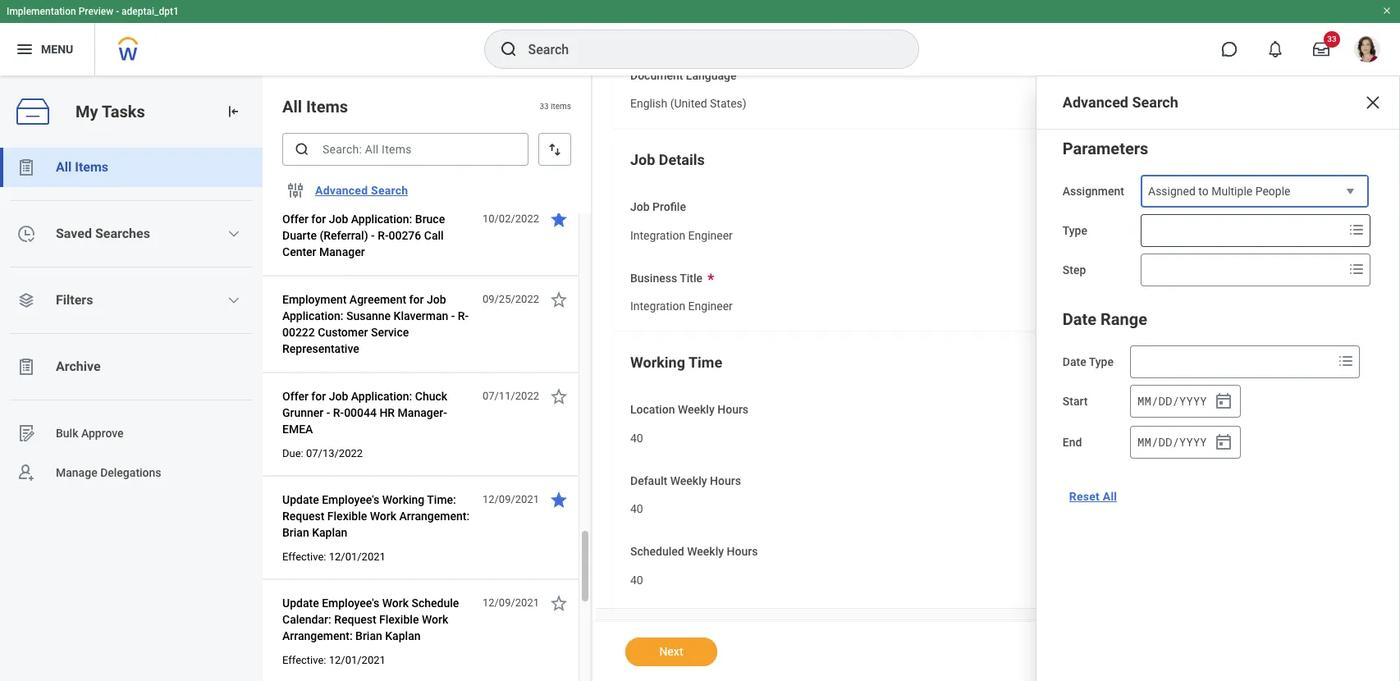 Task type: vqa. For each thing, say whether or not it's contained in the screenshot.
the bottommost Deliverables Management
no



Task type: locate. For each thing, give the bounding box(es) containing it.
0 vertical spatial 40 text field
[[631, 422, 644, 450]]

all items inside button
[[56, 159, 108, 175]]

0 vertical spatial star image
[[549, 387, 569, 406]]

update down due:
[[282, 494, 319, 507]]

star image right 09/25/2022
[[549, 290, 569, 310]]

mm inside end group
[[1138, 434, 1152, 450]]

offer inside offer for job application: chuck grunner ‎- r-00044 hr manager- emea
[[282, 390, 309, 403]]

calendar image down date type field
[[1214, 392, 1234, 411]]

1 vertical spatial working
[[382, 494, 425, 507]]

mm down start group
[[1138, 434, 1152, 450]]

advanced up the (referral)
[[315, 184, 368, 197]]

1 star image from the top
[[549, 209, 569, 229]]

yyyy down start group
[[1180, 434, 1208, 450]]

2 40 text field from the top
[[631, 493, 644, 521]]

offer inside offer for job application: bruce duarte (referral) ‎- r-00276 call center manager
[[282, 213, 309, 226]]

engineer up title
[[689, 229, 733, 242]]

working left time:
[[382, 494, 425, 507]]

offer for offer for job application: chuck grunner ‎- r-00044 hr manager- emea
[[282, 390, 309, 403]]

effective: 12/01/2021 down calendar:
[[282, 654, 386, 667]]

Search: All Items text field
[[282, 133, 529, 166]]

1 vertical spatial r-
[[458, 310, 469, 323]]

2 horizontal spatial r-
[[458, 310, 469, 323]]

dialog
[[1036, 76, 1401, 682]]

flexible
[[328, 510, 367, 523], [379, 613, 419, 627]]

1 star image from the top
[[549, 387, 569, 406]]

advanced search up offer for job application: bruce duarte (referral) ‎- r-00276 call center manager
[[315, 184, 408, 197]]

kaplan down 07/13/2022
[[312, 526, 348, 540]]

star image for update employee's work schedule calendar: request flexible work arrangement: brian kaplan
[[549, 594, 569, 613]]

0 vertical spatial integration
[[631, 229, 686, 242]]

1 horizontal spatial arrangement:
[[400, 510, 470, 523]]

1 vertical spatial prompts image
[[1348, 259, 1367, 279]]

12/09/2021 right schedule
[[483, 597, 540, 609]]

all up search image
[[282, 97, 302, 117]]

0 vertical spatial kaplan
[[312, 526, 348, 540]]

0 horizontal spatial arrangement:
[[282, 630, 353, 643]]

emea
[[282, 423, 313, 436]]

transformation import image
[[225, 103, 241, 120]]

calendar image down start group
[[1214, 433, 1234, 452]]

all items right clipboard image
[[56, 159, 108, 175]]

0 vertical spatial employee's
[[322, 494, 380, 507]]

0 vertical spatial update
[[282, 494, 319, 507]]

all right clipboard image
[[56, 159, 72, 175]]

update inside the update employee's working time: request flexible work arrangement: brian kaplan
[[282, 494, 319, 507]]

2 12/01/2021 from the top
[[329, 654, 386, 667]]

type up step
[[1063, 224, 1088, 237]]

application: up 00276
[[351, 213, 412, 226]]

dd up end group
[[1159, 393, 1173, 409]]

hours
[[718, 403, 749, 416], [710, 474, 741, 487], [727, 545, 758, 558]]

parameters
[[1063, 139, 1149, 158]]

calendar image for end
[[1214, 433, 1234, 452]]

0 vertical spatial for
[[312, 213, 326, 226]]

kaplan down schedule
[[385, 630, 421, 643]]

user plus image
[[16, 463, 36, 483]]

type down date range button
[[1089, 356, 1114, 369]]

‎- right klaverman
[[451, 310, 455, 323]]

weekly right default
[[671, 474, 707, 487]]

mm / dd / yyyy down start group
[[1138, 434, 1208, 450]]

40 for scheduled weekly hours
[[631, 574, 644, 587]]

2 update from the top
[[282, 597, 319, 610]]

/
[[1152, 393, 1159, 409], [1173, 393, 1180, 409], [1152, 434, 1159, 450], [1173, 434, 1180, 450]]

advanced search up parameters button
[[1063, 94, 1179, 111]]

12/01/2021 for brian
[[329, 654, 386, 667]]

yyyy inside end group
[[1180, 434, 1208, 450]]

3 40 from the top
[[631, 574, 644, 587]]

2 40 from the top
[[631, 503, 644, 516]]

job inside offer for job application: chuck grunner ‎- r-00044 hr manager- emea
[[329, 390, 348, 403]]

1 vertical spatial date
[[1063, 356, 1087, 369]]

working up location
[[631, 354, 686, 371]]

2 vertical spatial r-
[[333, 406, 344, 420]]

application: down 'employment'
[[282, 310, 344, 323]]

2 integration engineer from the top
[[631, 300, 733, 313]]

work
[[370, 510, 397, 523], [382, 597, 409, 610], [422, 613, 449, 627]]

items inside item list "element"
[[306, 97, 348, 117]]

mm up end group
[[1138, 393, 1152, 409]]

type inside parameters group
[[1063, 224, 1088, 237]]

0 vertical spatial hours
[[718, 403, 749, 416]]

r- inside offer for job application: bruce duarte (referral) ‎- r-00276 call center manager
[[378, 229, 389, 242]]

1 engineer from the top
[[689, 229, 733, 242]]

advanced inside button
[[315, 184, 368, 197]]

0 vertical spatial request
[[282, 510, 325, 523]]

configure image
[[286, 181, 305, 200]]

1 vertical spatial flexible
[[379, 613, 419, 627]]

1 vertical spatial integration
[[631, 300, 686, 313]]

job details
[[631, 151, 705, 168]]

engineer down title
[[689, 300, 733, 313]]

1 prompts image from the top
[[1348, 220, 1367, 240]]

all right reset
[[1103, 490, 1118, 503]]

prompts image for type
[[1348, 220, 1367, 240]]

1 offer from the top
[[282, 213, 309, 226]]

0 vertical spatial prompts image
[[1348, 220, 1367, 240]]

1 vertical spatial star image
[[549, 490, 569, 510]]

2 vertical spatial 40 text field
[[631, 564, 644, 592]]

susanne
[[347, 310, 391, 323]]

1 vertical spatial update
[[282, 597, 319, 610]]

advanced search
[[1063, 94, 1179, 111], [315, 184, 408, 197]]

0 vertical spatial r-
[[378, 229, 389, 242]]

weekly for location
[[678, 403, 715, 416]]

yyyy inside start group
[[1180, 393, 1208, 409]]

mm inside start group
[[1138, 393, 1152, 409]]

0 vertical spatial mm
[[1138, 393, 1152, 409]]

effective: up calendar:
[[282, 551, 326, 563]]

0 vertical spatial advanced search
[[1063, 94, 1179, 111]]

brian inside the update employee's working time: request flexible work arrangement: brian kaplan
[[282, 526, 309, 540]]

default weekly hours element
[[631, 492, 644, 522]]

clipboard image
[[16, 158, 36, 177]]

effective: 12/01/2021 down the update employee's working time: request flexible work arrangement: brian kaplan
[[282, 551, 386, 563]]

0 vertical spatial yyyy
[[1180, 393, 1208, 409]]

yyyy for start
[[1180, 393, 1208, 409]]

1 vertical spatial advanced
[[315, 184, 368, 197]]

calendar image inside start group
[[1214, 392, 1234, 411]]

r- right the (referral)
[[378, 229, 389, 242]]

application:
[[351, 213, 412, 226], [282, 310, 344, 323], [351, 390, 412, 403]]

for inside 'employment agreement for job application: susanne klaverman ‎- r- 00222 customer service representative'
[[409, 293, 424, 306]]

2 mm from the top
[[1138, 434, 1152, 450]]

1 vertical spatial arrangement:
[[282, 630, 353, 643]]

1 horizontal spatial r-
[[378, 229, 389, 242]]

2 effective: from the top
[[282, 654, 326, 667]]

0 horizontal spatial advanced search
[[315, 184, 408, 197]]

application: up hr
[[351, 390, 412, 403]]

3 40 text field from the top
[[631, 564, 644, 592]]

1 40 text field from the top
[[631, 422, 644, 450]]

Integration Engineer text field
[[631, 290, 733, 319]]

1 horizontal spatial brian
[[356, 630, 383, 643]]

clipboard image
[[16, 357, 36, 377]]

r- inside 'employment agreement for job application: susanne klaverman ‎- r- 00222 customer service representative'
[[458, 310, 469, 323]]

document language element
[[631, 87, 747, 117]]

dd
[[1159, 393, 1173, 409], [1159, 434, 1173, 450]]

2 offer from the top
[[282, 390, 309, 403]]

calendar image inside end group
[[1214, 433, 1234, 452]]

1 effective: 12/01/2021 from the top
[[282, 551, 386, 563]]

1 horizontal spatial flexible
[[379, 613, 419, 627]]

arrangement: down time:
[[400, 510, 470, 523]]

search inside dialog
[[1133, 94, 1179, 111]]

kaplan
[[312, 526, 348, 540], [385, 630, 421, 643]]

2 vertical spatial ‎-
[[327, 406, 330, 420]]

1 yyyy from the top
[[1180, 393, 1208, 409]]

2 star image from the top
[[549, 490, 569, 510]]

effective: for arrangement:
[[282, 654, 326, 667]]

1 vertical spatial ‎-
[[451, 310, 455, 323]]

request
[[282, 510, 325, 523], [334, 613, 377, 627]]

employee's up calendar:
[[322, 597, 380, 610]]

00276
[[389, 229, 421, 242]]

weekly
[[678, 403, 715, 416], [671, 474, 707, 487], [688, 545, 724, 558]]

0 horizontal spatial all
[[56, 159, 72, 175]]

dd inside start group
[[1159, 393, 1173, 409]]

2 star image from the top
[[549, 290, 569, 310]]

2 integration from the top
[[631, 300, 686, 313]]

1 effective: from the top
[[282, 551, 326, 563]]

integration down business
[[631, 300, 686, 313]]

effective: down calendar:
[[282, 654, 326, 667]]

00044
[[344, 406, 377, 420]]

0 horizontal spatial brian
[[282, 526, 309, 540]]

employee's for request
[[322, 597, 380, 610]]

0 vertical spatial advanced
[[1063, 94, 1129, 111]]

0 vertical spatial all
[[282, 97, 302, 117]]

update up calendar:
[[282, 597, 319, 610]]

flexible inside the update employee's working time: request flexible work arrangement: brian kaplan
[[328, 510, 367, 523]]

1 horizontal spatial all
[[282, 97, 302, 117]]

12/01/2021 down update employee's work schedule calendar: request flexible work arrangement: brian kaplan on the left of the page
[[329, 654, 386, 667]]

1 vertical spatial type
[[1089, 356, 1114, 369]]

job inside 'employment agreement for job application: susanne klaverman ‎- r- 00222 customer service representative'
[[427, 293, 446, 306]]

job up the (referral)
[[329, 213, 348, 226]]

search up parameters button
[[1133, 94, 1179, 111]]

search image
[[294, 141, 310, 158]]

assignment
[[1063, 185, 1125, 198]]

agreement
[[350, 293, 407, 306]]

type inside the date range group
[[1089, 356, 1114, 369]]

weekly right location
[[678, 403, 715, 416]]

employee's
[[322, 494, 380, 507], [322, 597, 380, 610]]

implementation
[[7, 6, 76, 17]]

for inside offer for job application: chuck grunner ‎- r-00044 hr manager- emea
[[312, 390, 326, 403]]

english (united states)
[[631, 97, 747, 110]]

0 vertical spatial items
[[306, 97, 348, 117]]

0 horizontal spatial ‎-
[[327, 406, 330, 420]]

mm / dd / yyyy up end group
[[1138, 393, 1208, 409]]

0 vertical spatial search
[[1133, 94, 1179, 111]]

yyyy up end group
[[1180, 393, 1208, 409]]

2 calendar image from the top
[[1214, 433, 1234, 452]]

0 horizontal spatial flexible
[[328, 510, 367, 523]]

2 vertical spatial application:
[[351, 390, 412, 403]]

star image
[[549, 209, 569, 229], [549, 290, 569, 310]]

40 text field
[[631, 422, 644, 450], [631, 493, 644, 521], [631, 564, 644, 592]]

‎-
[[371, 229, 375, 242], [451, 310, 455, 323], [327, 406, 330, 420]]

0 vertical spatial application:
[[351, 213, 412, 226]]

employment agreement for job application: susanne klaverman ‎- r- 00222 customer service representative
[[282, 293, 469, 356]]

integration
[[631, 229, 686, 242], [631, 300, 686, 313]]

job up 00044
[[329, 390, 348, 403]]

1 mm from the top
[[1138, 393, 1152, 409]]

1 vertical spatial engineer
[[689, 300, 733, 313]]

r- right grunner
[[333, 406, 344, 420]]

flexible inside update employee's work schedule calendar: request flexible work arrangement: brian kaplan
[[379, 613, 419, 627]]

items down my
[[75, 159, 108, 175]]

job up klaverman
[[427, 293, 446, 306]]

1 vertical spatial 12/01/2021
[[329, 654, 386, 667]]

chuck
[[415, 390, 448, 403]]

mm
[[1138, 393, 1152, 409], [1138, 434, 1152, 450]]

0 vertical spatial work
[[370, 510, 397, 523]]

1 mm / dd / yyyy from the top
[[1138, 393, 1208, 409]]

advanced up parameters button
[[1063, 94, 1129, 111]]

0 vertical spatial dd
[[1159, 393, 1173, 409]]

update inside update employee's work schedule calendar: request flexible work arrangement: brian kaplan
[[282, 597, 319, 610]]

all items up search image
[[282, 97, 348, 117]]

1 horizontal spatial advanced
[[1063, 94, 1129, 111]]

1 vertical spatial offer
[[282, 390, 309, 403]]

1 vertical spatial dd
[[1159, 434, 1173, 450]]

1 integration from the top
[[631, 229, 686, 242]]

2 vertical spatial 40
[[631, 574, 644, 587]]

1 vertical spatial search
[[371, 184, 408, 197]]

0 vertical spatial ‎-
[[371, 229, 375, 242]]

1 horizontal spatial all items
[[282, 97, 348, 117]]

‎- inside offer for job application: bruce duarte (referral) ‎- r-00276 call center manager
[[371, 229, 375, 242]]

1 horizontal spatial search
[[1133, 94, 1179, 111]]

items up search image
[[306, 97, 348, 117]]

integration engineer down the profile
[[631, 229, 733, 242]]

service
[[371, 326, 409, 339]]

40 down scheduled
[[631, 574, 644, 587]]

offer up grunner
[[282, 390, 309, 403]]

‎- right the (referral)
[[371, 229, 375, 242]]

advanced inside dialog
[[1063, 94, 1129, 111]]

1 horizontal spatial request
[[334, 613, 377, 627]]

1 vertical spatial mm / dd / yyyy
[[1138, 434, 1208, 450]]

2 vertical spatial weekly
[[688, 545, 724, 558]]

job
[[631, 151, 656, 168], [631, 201, 650, 214], [329, 213, 348, 226], [427, 293, 446, 306], [329, 390, 348, 403]]

for for offer for job application: chuck grunner ‎- r-00044 hr manager- emea
[[312, 390, 326, 403]]

1 vertical spatial 40 text field
[[631, 493, 644, 521]]

2 vertical spatial hours
[[727, 545, 758, 558]]

mm / dd / yyyy
[[1138, 393, 1208, 409], [1138, 434, 1208, 450]]

offer up duarte
[[282, 213, 309, 226]]

0 vertical spatial effective: 12/01/2021
[[282, 551, 386, 563]]

1 horizontal spatial ‎-
[[371, 229, 375, 242]]

effective: for brian
[[282, 551, 326, 563]]

mm / dd / yyyy inside end group
[[1138, 434, 1208, 450]]

working
[[631, 354, 686, 371], [382, 494, 425, 507]]

0 vertical spatial star image
[[549, 209, 569, 229]]

1 update from the top
[[282, 494, 319, 507]]

for up duarte
[[312, 213, 326, 226]]

schedule
[[412, 597, 459, 610]]

start group
[[1131, 385, 1242, 418]]

items inside button
[[75, 159, 108, 175]]

0 vertical spatial brian
[[282, 526, 309, 540]]

reset
[[1070, 490, 1100, 503]]

archive button
[[0, 347, 263, 387]]

2 yyyy from the top
[[1180, 434, 1208, 450]]

1 vertical spatial hours
[[710, 474, 741, 487]]

effective:
[[282, 551, 326, 563], [282, 654, 326, 667]]

date for date type
[[1063, 356, 1087, 369]]

0 horizontal spatial search
[[371, 184, 408, 197]]

date range group
[[1063, 306, 1374, 461]]

rename image
[[16, 424, 36, 443]]

07/11/2022
[[483, 390, 540, 402]]

working time element
[[613, 339, 1372, 676]]

2 horizontal spatial ‎-
[[451, 310, 455, 323]]

3 star image from the top
[[549, 594, 569, 613]]

2 effective: 12/01/2021 from the top
[[282, 654, 386, 667]]

1 date from the top
[[1063, 310, 1097, 329]]

manage
[[56, 466, 97, 479]]

arrangement: down calendar:
[[282, 630, 353, 643]]

1 employee's from the top
[[322, 494, 380, 507]]

0 vertical spatial effective:
[[282, 551, 326, 563]]

r- for (referral)
[[378, 229, 389, 242]]

12/09/2021 right time:
[[483, 494, 540, 506]]

bulk approve
[[56, 427, 124, 440]]

1 12/09/2021 from the top
[[483, 494, 540, 506]]

2 employee's from the top
[[322, 597, 380, 610]]

search
[[1133, 94, 1179, 111], [371, 184, 408, 197]]

application: inside offer for job application: chuck grunner ‎- r-00044 hr manager- emea
[[351, 390, 412, 403]]

engineer inside text box
[[689, 229, 733, 242]]

all inside button
[[56, 159, 72, 175]]

star image
[[549, 387, 569, 406], [549, 490, 569, 510], [549, 594, 569, 613]]

1 12/01/2021 from the top
[[329, 551, 386, 563]]

2 dd from the top
[[1159, 434, 1173, 450]]

0 vertical spatial all items
[[282, 97, 348, 117]]

approve
[[81, 427, 124, 440]]

star image right 10/02/2022
[[549, 209, 569, 229]]

integration down job profile
[[631, 229, 686, 242]]

job details element
[[613, 136, 1372, 331]]

integration engineer down title
[[631, 300, 733, 313]]

calendar image
[[1214, 392, 1234, 411], [1214, 433, 1234, 452]]

employee's inside update employee's work schedule calendar: request flexible work arrangement: brian kaplan
[[322, 597, 380, 610]]

mm / dd / yyyy inside start group
[[1138, 393, 1208, 409]]

offer for job application: chuck grunner ‎- r-00044 hr manager- emea button
[[282, 387, 474, 439]]

job profile element
[[631, 218, 733, 249]]

40 text field down default
[[631, 493, 644, 521]]

2 date from the top
[[1063, 356, 1087, 369]]

star image for employment agreement for job application: susanne klaverman ‎- r- 00222 customer service representative
[[549, 290, 569, 310]]

1 horizontal spatial type
[[1089, 356, 1114, 369]]

2 12/09/2021 from the top
[[483, 597, 540, 609]]

request right calendar:
[[334, 613, 377, 627]]

center
[[282, 246, 317, 259]]

40 for default weekly hours
[[631, 503, 644, 516]]

r-
[[378, 229, 389, 242], [458, 310, 469, 323], [333, 406, 344, 420]]

0 vertical spatial weekly
[[678, 403, 715, 416]]

weekly right scheduled
[[688, 545, 724, 558]]

engineer for title
[[689, 300, 733, 313]]

0 vertical spatial mm / dd / yyyy
[[1138, 393, 1208, 409]]

for up klaverman
[[409, 293, 424, 306]]

offer for offer for job application: bruce duarte (referral) ‎- r-00276 call center manager
[[282, 213, 309, 226]]

0 vertical spatial calendar image
[[1214, 392, 1234, 411]]

employee's inside the update employee's working time: request flexible work arrangement: brian kaplan
[[322, 494, 380, 507]]

0 vertical spatial 12/01/2021
[[329, 551, 386, 563]]

1 horizontal spatial advanced search
[[1063, 94, 1179, 111]]

1 vertical spatial weekly
[[671, 474, 707, 487]]

English (United States) text field
[[631, 87, 747, 116]]

0 horizontal spatial kaplan
[[312, 526, 348, 540]]

dd inside end group
[[1159, 434, 1173, 450]]

application: for (referral)
[[351, 213, 412, 226]]

1 horizontal spatial kaplan
[[385, 630, 421, 643]]

states)
[[710, 97, 747, 110]]

0 vertical spatial 40
[[631, 432, 644, 445]]

weekly for scheduled
[[688, 545, 724, 558]]

2 mm / dd / yyyy from the top
[[1138, 434, 1208, 450]]

search down search: all items text box
[[371, 184, 408, 197]]

date up date type
[[1063, 310, 1097, 329]]

star image for update employee's working time: request flexible work arrangement: brian kaplan
[[549, 490, 569, 510]]

0 vertical spatial arrangement:
[[400, 510, 470, 523]]

‎- right grunner
[[327, 406, 330, 420]]

advanced
[[1063, 94, 1129, 111], [315, 184, 368, 197]]

mm for start
[[1138, 393, 1152, 409]]

0 vertical spatial working
[[631, 354, 686, 371]]

notifications large image
[[1268, 41, 1284, 57]]

engineer inside text field
[[689, 300, 733, 313]]

40 text field down location
[[631, 422, 644, 450]]

default weekly hours
[[631, 474, 741, 487]]

1 calendar image from the top
[[1214, 392, 1234, 411]]

search inside button
[[371, 184, 408, 197]]

1 vertical spatial yyyy
[[1180, 434, 1208, 450]]

flexible down schedule
[[379, 613, 419, 627]]

application: inside offer for job application: bruce duarte (referral) ‎- r-00276 call center manager
[[351, 213, 412, 226]]

2 vertical spatial for
[[312, 390, 326, 403]]

‎- inside 'employment agreement for job application: susanne klaverman ‎- r- 00222 customer service representative'
[[451, 310, 455, 323]]

klaverman
[[394, 310, 449, 323]]

1 vertical spatial all items
[[56, 159, 108, 175]]

40 text field down scheduled
[[631, 564, 644, 592]]

0 vertical spatial date
[[1063, 310, 1097, 329]]

dd down start group
[[1159, 434, 1173, 450]]

date up start
[[1063, 356, 1087, 369]]

2 engineer from the top
[[689, 300, 733, 313]]

employee's down 07/13/2022
[[322, 494, 380, 507]]

1 40 from the top
[[631, 432, 644, 445]]

40 down location
[[631, 432, 644, 445]]

2 prompts image from the top
[[1348, 259, 1367, 279]]

0 vertical spatial engineer
[[689, 229, 733, 242]]

prompts image
[[1337, 351, 1357, 371]]

1 vertical spatial all
[[56, 159, 72, 175]]

weekly for default
[[671, 474, 707, 487]]

r- right klaverman
[[458, 310, 469, 323]]

update
[[282, 494, 319, 507], [282, 597, 319, 610]]

‎- for klaverman
[[451, 310, 455, 323]]

40
[[631, 432, 644, 445], [631, 503, 644, 516], [631, 574, 644, 587]]

1 vertical spatial advanced search
[[315, 184, 408, 197]]

1 vertical spatial kaplan
[[385, 630, 421, 643]]

for up grunner
[[312, 390, 326, 403]]

integration inside text field
[[631, 300, 686, 313]]

integration inside text box
[[631, 229, 686, 242]]

0 horizontal spatial advanced
[[315, 184, 368, 197]]

12/01/2021 down the update employee's working time: request flexible work arrangement: brian kaplan
[[329, 551, 386, 563]]

application: inside 'employment agreement for job application: susanne klaverman ‎- r- 00222 customer service representative'
[[282, 310, 344, 323]]

assigned
[[1149, 185, 1196, 198]]

for inside offer for job application: bruce duarte (referral) ‎- r-00276 call center manager
[[312, 213, 326, 226]]

arrangement:
[[400, 510, 470, 523], [282, 630, 353, 643]]

1 vertical spatial effective:
[[282, 654, 326, 667]]

0 horizontal spatial all items
[[56, 159, 108, 175]]

assigned to multiple people button
[[1141, 175, 1370, 209]]

prompts image
[[1348, 220, 1367, 240], [1348, 259, 1367, 279]]

star image for offer for job application: bruce duarte (referral) ‎- r-00276 call center manager
[[549, 209, 569, 229]]

flexible down 07/13/2022
[[328, 510, 367, 523]]

1 dd from the top
[[1159, 393, 1173, 409]]

0 horizontal spatial type
[[1063, 224, 1088, 237]]

list
[[0, 148, 263, 493]]

date
[[1063, 310, 1097, 329], [1063, 356, 1087, 369]]

1 integration engineer from the top
[[631, 229, 733, 242]]

request down due:
[[282, 510, 325, 523]]

(referral)
[[320, 229, 368, 242]]

40 down default
[[631, 503, 644, 516]]

0 horizontal spatial items
[[75, 159, 108, 175]]

1 vertical spatial effective: 12/01/2021
[[282, 654, 386, 667]]

1 vertical spatial employee's
[[322, 597, 380, 610]]



Task type: describe. For each thing, give the bounding box(es) containing it.
1 horizontal spatial working
[[631, 354, 686, 371]]

Step field
[[1142, 255, 1344, 285]]

all inside item list "element"
[[282, 97, 302, 117]]

update employee's work schedule calendar: request flexible work arrangement: brian kaplan
[[282, 597, 459, 643]]

application: for ‎-
[[351, 390, 412, 403]]

manager
[[319, 246, 365, 259]]

parameters group
[[1063, 135, 1374, 287]]

40 text field for location weekly hours
[[631, 422, 644, 450]]

for for offer for job application: bruce duarte (referral) ‎- r-00276 call center manager
[[312, 213, 326, 226]]

job inside offer for job application: bruce duarte (referral) ‎- r-00276 call center manager
[[329, 213, 348, 226]]

date range
[[1063, 310, 1148, 329]]

12/01/2021 for kaplan
[[329, 551, 386, 563]]

due: 07/13/2022
[[282, 448, 363, 460]]

hours for location weekly hours
[[718, 403, 749, 416]]

profile
[[653, 201, 686, 214]]

update for update employee's working time: request flexible work arrangement: brian kaplan
[[282, 494, 319, 507]]

range
[[1101, 310, 1148, 329]]

40 text field for scheduled weekly hours
[[631, 564, 644, 592]]

bruce
[[415, 213, 445, 226]]

step
[[1063, 264, 1087, 277]]

Integration Engineer text field
[[631, 219, 733, 248]]

employment
[[282, 293, 347, 306]]

Date Type field
[[1132, 347, 1334, 377]]

40 for location weekly hours
[[631, 432, 644, 445]]

arrangement: inside the update employee's working time: request flexible work arrangement: brian kaplan
[[400, 510, 470, 523]]

parameters button
[[1063, 139, 1149, 158]]

effective: 12/01/2021 for kaplan
[[282, 551, 386, 563]]

prompts image for step
[[1348, 259, 1367, 279]]

integration engineer for title
[[631, 300, 733, 313]]

business title
[[631, 272, 703, 285]]

archive
[[56, 359, 101, 374]]

date type
[[1063, 356, 1114, 369]]

customer
[[318, 326, 368, 339]]

bulk approve link
[[0, 414, 263, 453]]

my
[[76, 101, 98, 121]]

kaplan inside the update employee's working time: request flexible work arrangement: brian kaplan
[[312, 526, 348, 540]]

multiple
[[1212, 185, 1253, 198]]

job profile
[[631, 201, 686, 214]]

assigned to multiple people
[[1149, 185, 1291, 198]]

time
[[689, 354, 723, 371]]

people
[[1256, 185, 1291, 198]]

scheduled
[[631, 545, 685, 558]]

‎- for (referral)
[[371, 229, 375, 242]]

offer for job application: bruce duarte (referral) ‎- r-00276 call center manager button
[[282, 209, 474, 262]]

job left the profile
[[631, 201, 650, 214]]

update employee's working time: request flexible work arrangement: brian kaplan
[[282, 494, 470, 540]]

grunner
[[282, 406, 324, 420]]

x image
[[1364, 93, 1384, 113]]

hr
[[380, 406, 395, 420]]

star image for offer for job application: chuck grunner ‎- r-00044 hr manager- emea
[[549, 387, 569, 406]]

dd for end
[[1159, 434, 1173, 450]]

call
[[424, 229, 444, 242]]

dialog containing parameters
[[1036, 76, 1401, 682]]

update employee's work schedule calendar: request flexible work arrangement: brian kaplan button
[[282, 594, 474, 646]]

kaplan inside update employee's work schedule calendar: request flexible work arrangement: brian kaplan
[[385, 630, 421, 643]]

12/09/2021 for update employee's working time: request flexible work arrangement: brian kaplan
[[483, 494, 540, 506]]

mm for end
[[1138, 434, 1152, 450]]

preview
[[79, 6, 113, 17]]

40 text field for default weekly hours
[[631, 493, 644, 521]]

advanced search inside dialog
[[1063, 94, 1179, 111]]

inbox large image
[[1314, 41, 1330, 57]]

item list element
[[263, 76, 593, 682]]

advanced search button
[[309, 174, 415, 207]]

integration engineer for profile
[[631, 229, 733, 242]]

mm / dd / yyyy for start
[[1138, 393, 1208, 409]]

Type field
[[1142, 216, 1344, 246]]

adeptai_dpt1
[[122, 6, 179, 17]]

mm / dd / yyyy for end
[[1138, 434, 1208, 450]]

33
[[540, 102, 549, 111]]

manager-
[[398, 406, 447, 420]]

title
[[680, 272, 703, 285]]

33 items
[[540, 102, 572, 111]]

document
[[631, 69, 684, 82]]

offer for job application: chuck grunner ‎- r-00044 hr manager- emea
[[282, 390, 448, 436]]

implementation preview -   adeptai_dpt1
[[7, 6, 179, 17]]

‎- inside offer for job application: chuck grunner ‎- r-00044 hr manager- emea
[[327, 406, 330, 420]]

delegations
[[100, 466, 161, 479]]

representative
[[282, 342, 359, 356]]

arrangement: inside update employee's work schedule calendar: request flexible work arrangement: brian kaplan
[[282, 630, 353, 643]]

manage delegations link
[[0, 453, 263, 493]]

r- inside offer for job application: chuck grunner ‎- r-00044 hr manager- emea
[[333, 406, 344, 420]]

search image
[[499, 39, 519, 59]]

employee's for flexible
[[322, 494, 380, 507]]

business title element
[[631, 289, 733, 320]]

reset all
[[1070, 490, 1118, 503]]

my tasks
[[76, 101, 145, 121]]

request inside the update employee's working time: request flexible work arrangement: brian kaplan
[[282, 510, 325, 523]]

work inside the update employee's working time: request flexible work arrangement: brian kaplan
[[370, 510, 397, 523]]

all items inside item list "element"
[[282, 97, 348, 117]]

details
[[659, 151, 705, 168]]

default
[[631, 474, 668, 487]]

update employee's working time: request flexible work arrangement: brian kaplan button
[[282, 490, 474, 543]]

all inside button
[[1103, 490, 1118, 503]]

10/02/2022
[[483, 213, 540, 225]]

scheduled weekly hours
[[631, 545, 758, 558]]

2 vertical spatial work
[[422, 613, 449, 627]]

location weekly hours
[[631, 403, 749, 416]]

due:
[[282, 448, 304, 460]]

items
[[551, 102, 572, 111]]

effective: 12/01/2021 for brian
[[282, 654, 386, 667]]

language
[[686, 69, 737, 82]]

working time
[[631, 354, 723, 371]]

implementation preview -   adeptai_dpt1 banner
[[0, 0, 1401, 76]]

advanced search inside button
[[315, 184, 408, 197]]

duarte
[[282, 229, 317, 242]]

date range button
[[1063, 310, 1148, 329]]

date for date range
[[1063, 310, 1097, 329]]

update for update employee's work schedule calendar: request flexible work arrangement: brian kaplan
[[282, 597, 319, 610]]

tasks
[[102, 101, 145, 121]]

brian inside update employee's work schedule calendar: request flexible work arrangement: brian kaplan
[[356, 630, 383, 643]]

document language
[[631, 69, 737, 82]]

working inside the update employee's working time: request flexible work arrangement: brian kaplan
[[382, 494, 425, 507]]

integration for business
[[631, 300, 686, 313]]

location
[[631, 403, 675, 416]]

my tasks element
[[0, 76, 263, 682]]

09/25/2022
[[483, 293, 540, 305]]

time:
[[427, 494, 456, 507]]

request inside update employee's work schedule calendar: request flexible work arrangement: brian kaplan
[[334, 613, 377, 627]]

calendar:
[[282, 613, 332, 627]]

yyyy for end
[[1180, 434, 1208, 450]]

to
[[1199, 185, 1209, 198]]

end group
[[1131, 426, 1242, 459]]

list containing all items
[[0, 148, 263, 493]]

12/09/2021 for update employee's work schedule calendar: request flexible work arrangement: brian kaplan
[[483, 597, 540, 609]]

manage delegations
[[56, 466, 161, 479]]

employment agreement for job application: susanne klaverman ‎- r- 00222 customer service representative button
[[282, 290, 474, 359]]

reset all button
[[1063, 480, 1124, 513]]

close environment banner image
[[1383, 6, 1393, 16]]

calendar image for start
[[1214, 392, 1234, 411]]

edit image
[[1333, 196, 1349, 213]]

location weekly hours element
[[631, 421, 644, 451]]

job left details
[[631, 151, 656, 168]]

business
[[631, 272, 678, 285]]

07/13/2022
[[306, 448, 363, 460]]

engineer for profile
[[689, 229, 733, 242]]

end
[[1063, 436, 1083, 449]]

hours for scheduled weekly hours
[[727, 545, 758, 558]]

offer for job application: bruce duarte (referral) ‎- r-00276 call center manager
[[282, 213, 445, 259]]

integration for job
[[631, 229, 686, 242]]

profile logan mcneil element
[[1345, 31, 1391, 67]]

bulk
[[56, 427, 78, 440]]

english
[[631, 97, 668, 110]]

00222
[[282, 326, 315, 339]]

hours for default weekly hours
[[710, 474, 741, 487]]

all items button
[[0, 148, 263, 187]]

start
[[1063, 395, 1088, 408]]

(united
[[671, 97, 708, 110]]

-
[[116, 6, 119, 17]]

dd for start
[[1159, 393, 1173, 409]]

scheduled weekly hours element
[[631, 563, 644, 593]]

1 vertical spatial work
[[382, 597, 409, 610]]

r- for klaverman
[[458, 310, 469, 323]]



